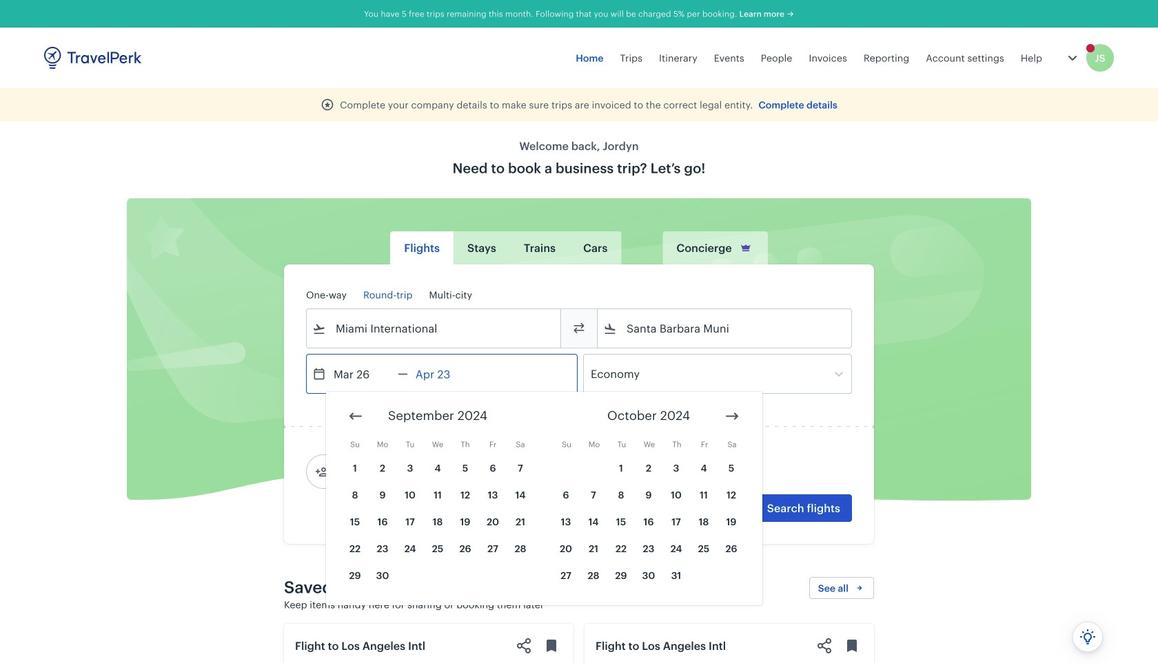 Task type: describe. For each thing, give the bounding box(es) containing it.
calendar application
[[326, 392, 1158, 606]]

move backward to switch to the previous month. image
[[347, 408, 364, 425]]

Return text field
[[408, 355, 480, 394]]

From search field
[[326, 318, 543, 340]]



Task type: locate. For each thing, give the bounding box(es) containing it.
move forward to switch to the next month. image
[[724, 408, 740, 425]]

Add first traveler search field
[[329, 461, 472, 483]]

To search field
[[617, 318, 833, 340]]

Depart text field
[[326, 355, 398, 394]]



